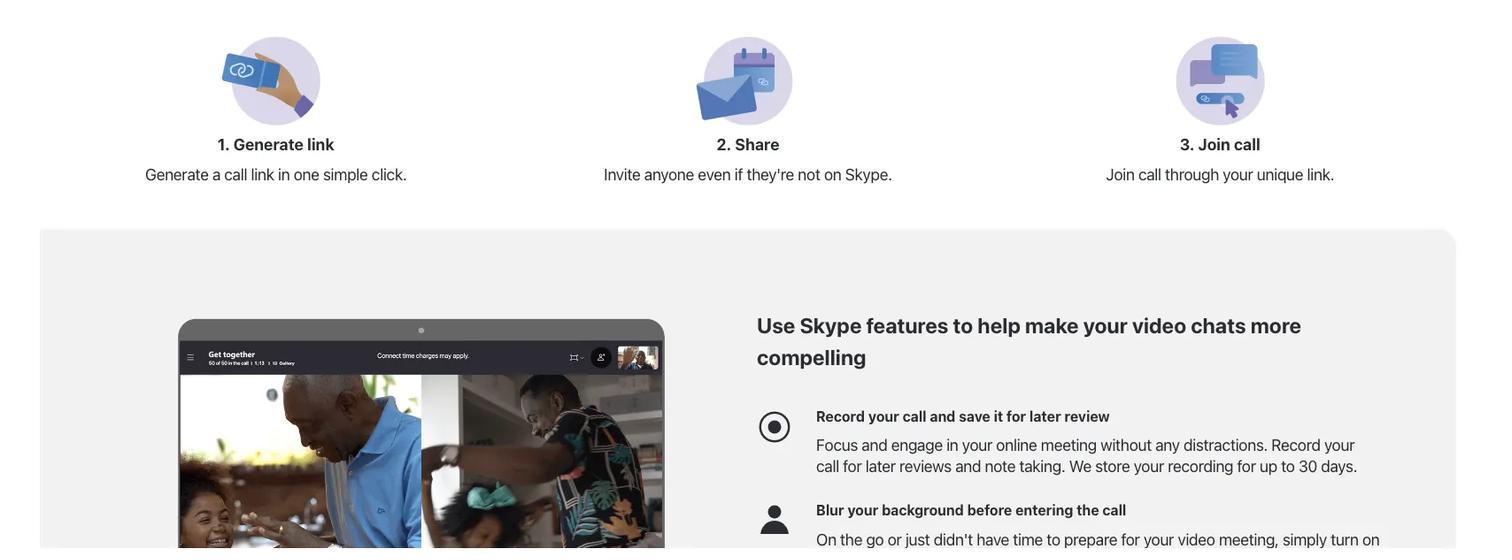 Task type: locate. For each thing, give the bounding box(es) containing it.
review
[[1064, 408, 1110, 425]]

focus and engage in your online meeting without any distractions. record your call for later reviews and note taking. we store your recording for up to 30 days.
[[816, 436, 1357, 476]]

online
[[996, 436, 1037, 455]]

the left go
[[840, 530, 862, 549]]

1 horizontal spatial the
[[1077, 502, 1099, 519]]

help
[[978, 313, 1021, 338]]

0 vertical spatial join
[[1198, 135, 1230, 154]]

0 vertical spatial the
[[1077, 502, 1099, 519]]

to inside the focus and engage in your online meeting without any distractions. record your call for later reviews and note taking. we store your recording for up to 30 days.
[[1281, 457, 1295, 476]]

your right the make
[[1083, 313, 1128, 338]]

and left note
[[955, 457, 981, 476]]

in left one
[[278, 165, 290, 184]]

30
[[1298, 457, 1317, 476]]

features
[[866, 313, 948, 338]]

call down focus
[[816, 457, 839, 476]]

1 vertical spatial in
[[946, 436, 958, 455]]

0 horizontal spatial in
[[278, 165, 290, 184]]

use skype features to help make your video chats more compelling
[[757, 313, 1301, 370]]

later down engage
[[865, 457, 896, 476]]

generate left a
[[145, 165, 209, 184]]

0 vertical spatial to
[[953, 313, 973, 338]]

1 vertical spatial later
[[865, 457, 896, 476]]

0 vertical spatial generate
[[233, 135, 304, 154]]

any
[[1155, 436, 1180, 455]]

0 horizontal spatial later
[[865, 457, 896, 476]]

simple
[[323, 165, 368, 184]]

your
[[1223, 165, 1253, 184], [1083, 313, 1128, 338], [868, 408, 899, 425], [962, 436, 992, 455], [1324, 436, 1355, 455], [1134, 457, 1164, 476], [847, 502, 878, 519], [1144, 530, 1174, 549]]

and
[[930, 408, 955, 425], [862, 436, 887, 455], [955, 457, 981, 476]]

to right up at the right bottom of the page
[[1281, 457, 1295, 476]]

0 horizontal spatial generate
[[145, 165, 209, 184]]

for right it
[[1006, 408, 1026, 425]]

in inside the focus and engage in your online meeting without any distractions. record your call for later reviews and note taking. we store your recording for up to 30 days.
[[946, 436, 958, 455]]

recording
[[1168, 457, 1233, 476]]

your right prepare
[[1144, 530, 1174, 549]]

on
[[824, 165, 841, 184], [1362, 530, 1380, 549]]

call up on the go or just didn't have time to prepare for your video meeting, simply turn on
[[1102, 502, 1126, 519]]

if
[[734, 165, 743, 184]]

0 vertical spatial later
[[1029, 408, 1061, 425]]

0 vertical spatial video
[[1132, 313, 1186, 338]]

2. share
[[717, 135, 779, 154]]

link
[[307, 135, 334, 154], [251, 165, 274, 184]]

record inside the focus and engage in your online meeting without any distractions. record your call for later reviews and note taking. we store your recording for up to 30 days.
[[1271, 436, 1320, 455]]

on right not
[[824, 165, 841, 184]]

call
[[1234, 135, 1260, 154], [224, 165, 247, 184], [1138, 165, 1161, 184], [903, 408, 926, 425], [816, 457, 839, 476], [1102, 502, 1126, 519]]

1 vertical spatial video
[[1178, 530, 1215, 549]]

1 horizontal spatial to
[[1047, 530, 1060, 549]]

on right turn
[[1362, 530, 1380, 549]]

and left save
[[930, 408, 955, 425]]

1 horizontal spatial record
[[1271, 436, 1320, 455]]

2 vertical spatial to
[[1047, 530, 1060, 549]]

and right focus
[[862, 436, 887, 455]]

record
[[816, 408, 865, 425], [1271, 436, 1320, 455]]

focus
[[816, 436, 858, 455]]

to right time
[[1047, 530, 1060, 549]]

make
[[1025, 313, 1079, 338]]

just
[[905, 530, 930, 549]]

0 horizontal spatial the
[[840, 530, 862, 549]]

for right prepare
[[1121, 530, 1140, 549]]

video left chats
[[1132, 313, 1186, 338]]

video
[[1132, 313, 1186, 338], [1178, 530, 1215, 549]]

your inside on the go or just didn't have time to prepare for your video meeting, simply turn on
[[1144, 530, 1174, 549]]

1 vertical spatial record
[[1271, 436, 1320, 455]]

generate
[[233, 135, 304, 154], [145, 165, 209, 184]]

video inside on the go or just didn't have time to prepare for your video meeting, simply turn on
[[1178, 530, 1215, 549]]

record up focus
[[816, 408, 865, 425]]

go
[[866, 530, 884, 549]]

link down 1. generate link
[[251, 165, 274, 184]]

join call through your unique link.
[[1106, 165, 1334, 184]]

for inside on the go or just didn't have time to prepare for your video meeting, simply turn on
[[1121, 530, 1140, 549]]

later up meeting
[[1029, 408, 1061, 425]]

1 vertical spatial link
[[251, 165, 274, 184]]

your up days.
[[1324, 436, 1355, 455]]

join left through
[[1106, 165, 1134, 184]]

they're
[[747, 165, 794, 184]]

the up prepare
[[1077, 502, 1099, 519]]

generate up generate a call link in one simple click.
[[233, 135, 304, 154]]

to
[[953, 313, 973, 338], [1281, 457, 1295, 476], [1047, 530, 1060, 549]]

the
[[1077, 502, 1099, 519], [840, 530, 862, 549]]

2 horizontal spatial to
[[1281, 457, 1295, 476]]

join
[[1198, 135, 1230, 154], [1106, 165, 1134, 184]]

1 horizontal spatial generate
[[233, 135, 304, 154]]

compelling
[[757, 345, 866, 370]]

1 vertical spatial on
[[1362, 530, 1380, 549]]

1 horizontal spatial in
[[946, 436, 958, 455]]

for down focus
[[843, 457, 862, 476]]

for
[[1006, 408, 1026, 425], [843, 457, 862, 476], [1237, 457, 1256, 476], [1121, 530, 1140, 549]]

in
[[278, 165, 290, 184], [946, 436, 958, 455]]

1 vertical spatial to
[[1281, 457, 1295, 476]]

join right 3.
[[1198, 135, 1230, 154]]

simply
[[1283, 530, 1327, 549]]

0 horizontal spatial join
[[1106, 165, 1134, 184]]

0 horizontal spatial to
[[953, 313, 973, 338]]

link up one
[[307, 135, 334, 154]]

record up 30
[[1271, 436, 1320, 455]]

video left meeting,
[[1178, 530, 1215, 549]]

0 vertical spatial record
[[816, 408, 865, 425]]

2.
[[717, 135, 731, 154]]

engage
[[891, 436, 943, 455]]

click.
[[372, 165, 407, 184]]

0 horizontal spatial on
[[824, 165, 841, 184]]

before
[[967, 502, 1012, 519]]

0 horizontal spatial record
[[816, 408, 865, 425]]

0 vertical spatial on
[[824, 165, 841, 184]]

your inside use skype features to help make your video chats more compelling
[[1083, 313, 1128, 338]]

meeting on desktop device image
[[102, 319, 739, 550]]

1 vertical spatial the
[[840, 530, 862, 549]]

1 horizontal spatial on
[[1362, 530, 1380, 549]]

0 vertical spatial in
[[278, 165, 290, 184]]

in down record your call and save it for later review
[[946, 436, 958, 455]]

1 vertical spatial join
[[1106, 165, 1134, 184]]

your down any
[[1134, 457, 1164, 476]]

blur your background before entering the call
[[816, 502, 1126, 519]]

to inside on the go or just didn't have time to prepare for your video meeting, simply turn on
[[1047, 530, 1060, 549]]

later
[[1029, 408, 1061, 425], [865, 457, 896, 476]]

to left help in the right of the page
[[953, 313, 973, 338]]

0 vertical spatial link
[[307, 135, 334, 154]]



Task type: vqa. For each thing, say whether or not it's contained in the screenshot.
MANAGEABILITY
no



Task type: describe. For each thing, give the bounding box(es) containing it.
later inside the focus and engage in your online meeting without any distractions. record your call for later reviews and note taking. we store your recording for up to 30 days.
[[865, 457, 896, 476]]

1 horizontal spatial link
[[307, 135, 334, 154]]

without
[[1101, 436, 1152, 455]]

1.
[[217, 135, 230, 154]]

1 vertical spatial generate
[[145, 165, 209, 184]]

3. join call
[[1180, 135, 1260, 154]]

turn
[[1331, 530, 1359, 549]]

on the go or just didn't have time to prepare for your video meeting, simply turn on
[[816, 530, 1380, 550]]

on inside on the go or just didn't have time to prepare for your video meeting, simply turn on
[[1362, 530, 1380, 549]]

for left up at the right bottom of the page
[[1237, 457, 1256, 476]]

anyone
[[644, 165, 694, 184]]

1 horizontal spatial later
[[1029, 408, 1061, 425]]

generate a call link in one simple click.
[[145, 165, 407, 184]]

not
[[798, 165, 820, 184]]

chats
[[1191, 313, 1246, 338]]


[[757, 409, 792, 445]]

share
[[735, 135, 779, 154]]

record your call and save it for later review
[[816, 408, 1110, 425]]

3.
[[1180, 135, 1194, 154]]

meeting,
[[1219, 530, 1279, 549]]

0 horizontal spatial link
[[251, 165, 274, 184]]

your down save
[[962, 436, 992, 455]]

the inside on the go or just didn't have time to prepare for your video meeting, simply turn on
[[840, 530, 862, 549]]

2 vertical spatial and
[[955, 457, 981, 476]]

invite
[[604, 165, 640, 184]]

on
[[816, 530, 836, 549]]

have
[[977, 530, 1009, 549]]

background
[[882, 502, 964, 519]]

skype
[[800, 313, 862, 338]]

it
[[994, 408, 1003, 425]]

didn't
[[934, 530, 973, 549]]

reviews
[[899, 457, 951, 476]]

call up engage
[[903, 408, 926, 425]]

your up engage
[[868, 408, 899, 425]]

prepare
[[1064, 530, 1117, 549]]

entering
[[1015, 502, 1073, 519]]

call left through
[[1138, 165, 1161, 184]]

even
[[698, 165, 731, 184]]

note
[[985, 457, 1015, 476]]

to inside use skype features to help make your video chats more compelling
[[953, 313, 973, 338]]

we
[[1069, 457, 1091, 476]]

1. generate link
[[217, 135, 334, 154]]

more
[[1251, 313, 1301, 338]]

one
[[294, 165, 319, 184]]

through
[[1165, 165, 1219, 184]]

a
[[212, 165, 220, 184]]

save
[[959, 408, 990, 425]]

distractions.
[[1184, 436, 1268, 455]]

0 vertical spatial and
[[930, 408, 955, 425]]

taking.
[[1019, 457, 1065, 476]]

link.
[[1307, 165, 1334, 184]]

call up join call through your unique link.
[[1234, 135, 1260, 154]]

skype.
[[845, 165, 892, 184]]

your down 3. join call
[[1223, 165, 1253, 184]]

time
[[1013, 530, 1043, 549]]

store
[[1095, 457, 1130, 476]]

up
[[1260, 457, 1277, 476]]

video inside use skype features to help make your video chats more compelling
[[1132, 313, 1186, 338]]

1 horizontal spatial join
[[1198, 135, 1230, 154]]

or
[[888, 530, 902, 549]]

use
[[757, 313, 795, 338]]

invite anyone even if they're not on skype.
[[604, 165, 892, 184]]


[[757, 504, 792, 539]]

call inside the focus and engage in your online meeting without any distractions. record your call for later reviews and note taking. we store your recording for up to 30 days.
[[816, 457, 839, 476]]

meeting
[[1041, 436, 1097, 455]]

unique
[[1257, 165, 1303, 184]]

blur
[[816, 502, 844, 519]]

your up go
[[847, 502, 878, 519]]

1 vertical spatial and
[[862, 436, 887, 455]]

days.
[[1321, 457, 1357, 476]]

call right a
[[224, 165, 247, 184]]



